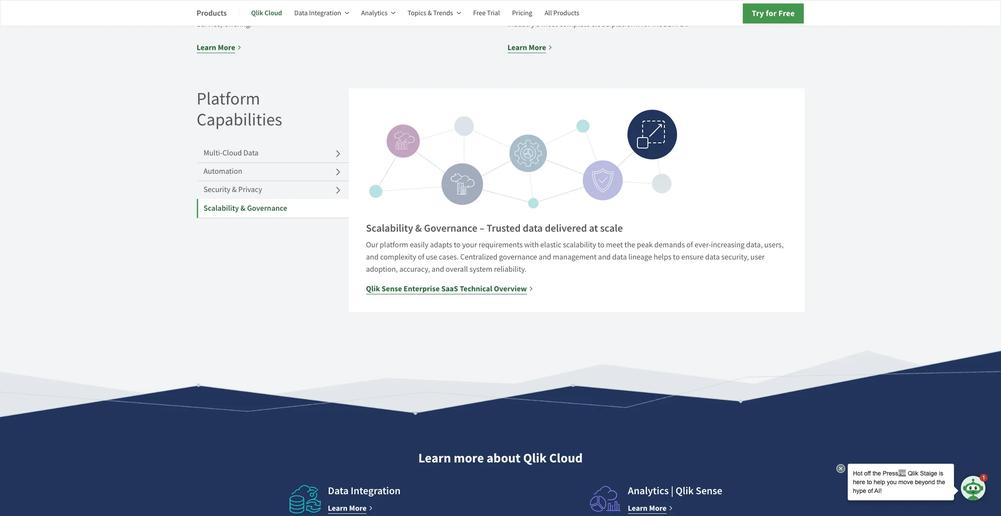 Task type: vqa. For each thing, say whether or not it's contained in the screenshot.
leftmost the Qlik Cloud
no



Task type: locate. For each thing, give the bounding box(es) containing it.
1 horizontal spatial integration
[[351, 484, 401, 498]]

of left the 'use'
[[418, 252, 424, 262]]

more
[[218, 42, 235, 53], [529, 42, 546, 53], [349, 503, 367, 514], [649, 503, 667, 514]]

2 vertical spatial data
[[328, 484, 349, 498]]

data down meet
[[612, 252, 627, 262]]

1 horizontal spatial free
[[779, 8, 795, 19]]

cloud inside scalability & governance tab list
[[223, 148, 242, 158]]

qlik sense enterprise saas technical overview link
[[366, 283, 533, 295]]

0 horizontal spatial of
[[418, 252, 424, 262]]

1 horizontal spatial cloud
[[265, 8, 282, 17]]

2 horizontal spatial data
[[705, 252, 720, 262]]

trends
[[433, 9, 453, 17]]

of
[[687, 240, 693, 250], [418, 252, 424, 262]]

1 horizontal spatial to
[[598, 240, 605, 250]]

|
[[671, 484, 674, 498]]

1 vertical spatial of
[[418, 252, 424, 262]]

governance inside scalability & governance link
[[247, 203, 287, 214]]

overview
[[494, 284, 527, 294]]

1 horizontal spatial governance
[[424, 221, 478, 235]]

0 vertical spatial scalability
[[204, 203, 239, 214]]

1 vertical spatial scalability
[[366, 221, 413, 235]]

& inside products "menu bar"
[[428, 9, 432, 17]]

saas
[[441, 284, 458, 294]]

2 horizontal spatial cloud
[[549, 449, 583, 467]]

& up easily
[[415, 221, 422, 235]]

1 horizontal spatial analytics
[[628, 484, 669, 498]]

multi-cloud data link
[[197, 144, 349, 163]]

multi-
[[204, 148, 223, 158]]

cloud
[[265, 8, 282, 17], [223, 148, 242, 158], [549, 449, 583, 467]]

data
[[294, 9, 308, 17], [243, 148, 259, 158], [328, 484, 349, 498]]

sense right |
[[696, 484, 722, 498]]

0 vertical spatial cloud
[[265, 8, 282, 17]]

0 vertical spatial analytics
[[361, 9, 388, 17]]

qlik sense enterprise saas technical overview
[[366, 284, 527, 294]]

sense down adoption,
[[382, 284, 402, 294]]

learn more
[[197, 42, 235, 53], [508, 42, 546, 53], [328, 503, 367, 514], [628, 503, 667, 514]]

qlik cloud
[[251, 8, 282, 17]]

scalability & governance
[[204, 203, 287, 214]]

adapts
[[430, 240, 452, 250]]

analytics | qlik sense
[[628, 484, 722, 498]]

cases.
[[439, 252, 459, 262]]

1 vertical spatial sense
[[696, 484, 722, 498]]

1 horizontal spatial products
[[553, 9, 579, 17]]

helps
[[654, 252, 672, 262]]

to
[[454, 240, 461, 250], [598, 240, 605, 250], [673, 252, 680, 262]]

your
[[462, 240, 477, 250]]

& left privacy
[[232, 185, 237, 195]]

products inside all products link
[[553, 9, 579, 17]]

products
[[197, 8, 227, 18], [553, 9, 579, 17]]

system
[[470, 265, 493, 275]]

security & privacy link
[[197, 181, 349, 200]]

learn more link
[[197, 42, 242, 54], [508, 42, 553, 54], [328, 502, 373, 514], [628, 502, 673, 514]]

0 vertical spatial data
[[294, 9, 308, 17]]

free
[[779, 8, 795, 19], [473, 9, 486, 17]]

enterprise
[[404, 284, 440, 294]]

0 horizontal spatial scalability
[[204, 203, 239, 214]]

& for scalability & governance – trusted data delivered at scale
[[415, 221, 422, 235]]

0 horizontal spatial integration
[[309, 9, 341, 17]]

0 vertical spatial sense
[[382, 284, 402, 294]]

0 horizontal spatial free
[[473, 9, 486, 17]]

data down 'ever-' at the right of the page
[[705, 252, 720, 262]]

products menu bar
[[197, 3, 592, 24]]

governance up the adapts
[[424, 221, 478, 235]]

demands
[[654, 240, 685, 250]]

requirements
[[479, 240, 523, 250]]

scalability down the security
[[204, 203, 239, 214]]

governance down the security & privacy link
[[247, 203, 287, 214]]

0 vertical spatial governance
[[247, 203, 287, 214]]

1 vertical spatial governance
[[424, 221, 478, 235]]

free right the for
[[779, 8, 795, 19]]

try for free link
[[743, 3, 804, 24]]

1 horizontal spatial data
[[294, 9, 308, 17]]

data
[[523, 221, 543, 235], [612, 252, 627, 262], [705, 252, 720, 262]]

topics & trends
[[408, 9, 453, 17]]

scalability & governance tab list
[[197, 130, 349, 218]]

0 horizontal spatial cloud
[[223, 148, 242, 158]]

integration
[[309, 9, 341, 17], [351, 484, 401, 498]]

0 horizontal spatial sense
[[382, 284, 402, 294]]

try for free
[[752, 8, 795, 19]]

and down our
[[366, 252, 379, 262]]

topics
[[408, 9, 426, 17]]

data integration link
[[294, 3, 349, 24]]

1 horizontal spatial of
[[687, 240, 693, 250]]

lineage
[[629, 252, 652, 262]]

0 horizontal spatial data
[[243, 148, 259, 158]]

analytics left |
[[628, 484, 669, 498]]

data up with
[[523, 221, 543, 235]]

& right "topics"
[[428, 9, 432, 17]]

scalability & governance link
[[197, 199, 349, 218]]

analytics
[[361, 9, 388, 17], [628, 484, 669, 498]]

1 horizontal spatial sense
[[696, 484, 722, 498]]

to right helps
[[673, 252, 680, 262]]

and down the 'use'
[[432, 265, 444, 275]]

0 vertical spatial data integration
[[294, 9, 341, 17]]

&
[[428, 9, 432, 17], [232, 185, 237, 195], [241, 203, 246, 214], [415, 221, 422, 235]]

free trial
[[473, 9, 500, 17]]

1 horizontal spatial scalability
[[366, 221, 413, 235]]

scalability
[[204, 203, 239, 214], [366, 221, 413, 235]]

governance for scalability & governance
[[247, 203, 287, 214]]

free left trial
[[473, 9, 486, 17]]

2 horizontal spatial data
[[328, 484, 349, 498]]

of up ensure
[[687, 240, 693, 250]]

scalability up platform
[[366, 221, 413, 235]]

cloud inside 'link'
[[265, 8, 282, 17]]

& down privacy
[[241, 203, 246, 214]]

privacy
[[238, 185, 262, 195]]

1 vertical spatial data integration
[[328, 484, 401, 498]]

more
[[454, 449, 484, 467]]

0 horizontal spatial analytics
[[361, 9, 388, 17]]

and
[[366, 252, 379, 262], [539, 252, 551, 262], [598, 252, 611, 262], [432, 265, 444, 275]]

users,
[[764, 240, 784, 250]]

1 vertical spatial data
[[243, 148, 259, 158]]

sense
[[382, 284, 402, 294], [696, 484, 722, 498]]

all
[[545, 9, 552, 17]]

ever-
[[695, 240, 711, 250]]

analytics inside products "menu bar"
[[361, 9, 388, 17]]

security,
[[721, 252, 749, 262]]

to left meet
[[598, 240, 605, 250]]

data integration
[[294, 9, 341, 17], [328, 484, 401, 498]]

complexity
[[380, 252, 416, 262]]

user
[[751, 252, 765, 262]]

1 vertical spatial cloud
[[223, 148, 242, 158]]

governance
[[247, 203, 287, 214], [424, 221, 478, 235]]

0 horizontal spatial governance
[[247, 203, 287, 214]]

1 vertical spatial analytics
[[628, 484, 669, 498]]

0 vertical spatial integration
[[309, 9, 341, 17]]

–
[[480, 221, 485, 235]]

scalability inside tab list
[[204, 203, 239, 214]]

analytics left "topics"
[[361, 9, 388, 17]]

learn
[[197, 42, 216, 53], [508, 42, 527, 53], [418, 449, 451, 467], [328, 503, 348, 514], [628, 503, 648, 514]]

to left your at the left of the page
[[454, 240, 461, 250]]



Task type: describe. For each thing, give the bounding box(es) containing it.
automation
[[204, 167, 242, 177]]

scalability
[[563, 240, 596, 250]]

platform
[[197, 88, 260, 110]]

scalability for scalability & governance
[[204, 203, 239, 214]]

0 horizontal spatial data
[[523, 221, 543, 235]]

scalability & governance – trusted data delivered at scale
[[366, 221, 623, 235]]

free inside the free trial link
[[473, 9, 486, 17]]

trial
[[487, 9, 500, 17]]

free inside try for free link
[[779, 8, 795, 19]]

trusted
[[487, 221, 521, 235]]

about
[[487, 449, 521, 467]]

2 horizontal spatial to
[[673, 252, 680, 262]]

topics & trends link
[[408, 3, 461, 24]]

1 vertical spatial integration
[[351, 484, 401, 498]]

and down elastic
[[539, 252, 551, 262]]

ensure
[[681, 252, 704, 262]]

1 horizontal spatial data
[[612, 252, 627, 262]]

security
[[204, 185, 230, 195]]

peak
[[637, 240, 653, 250]]

the
[[625, 240, 635, 250]]

our platform easily adapts to your requirements with elastic scalability to meet the peak demands of ever-increasing data, users, and complexity of use cases. centralized governance and management and data lineage helps to ensure data security, user adoption, accuracy, and overall system reliability.
[[366, 240, 784, 275]]

pricing link
[[512, 3, 532, 24]]

& for topics & trends
[[428, 9, 432, 17]]

analytics for analytics | qlik sense
[[628, 484, 669, 498]]

analytics for analytics
[[361, 9, 388, 17]]

cloud for qlik
[[265, 8, 282, 17]]

with
[[524, 240, 539, 250]]

cloud for multi-
[[223, 148, 242, 158]]

0 horizontal spatial to
[[454, 240, 461, 250]]

reliability.
[[494, 265, 527, 275]]

elastic
[[540, 240, 561, 250]]

adoption,
[[366, 265, 398, 275]]

pricing
[[512, 9, 532, 17]]

for
[[766, 8, 777, 19]]

& for scalability & governance
[[241, 203, 246, 214]]

centralized
[[460, 252, 498, 262]]

at
[[589, 221, 598, 235]]

overall
[[446, 265, 468, 275]]

scale
[[600, 221, 623, 235]]

governance
[[499, 252, 537, 262]]

capabilities
[[197, 109, 282, 131]]

technical
[[460, 284, 492, 294]]

easily
[[410, 240, 428, 250]]

meet
[[606, 240, 623, 250]]

qlik inside 'link'
[[251, 8, 263, 17]]

0 vertical spatial of
[[687, 240, 693, 250]]

our
[[366, 240, 378, 250]]

accuracy,
[[399, 265, 430, 275]]

learn more about qlik cloud
[[418, 449, 583, 467]]

integration inside 'link'
[[309, 9, 341, 17]]

data integration inside 'link'
[[294, 9, 341, 17]]

automation link
[[197, 163, 349, 181]]

try
[[752, 8, 764, 19]]

data,
[[746, 240, 763, 250]]

free trial link
[[473, 3, 500, 24]]

delivered
[[545, 221, 587, 235]]

0 horizontal spatial products
[[197, 8, 227, 18]]

scalability for scalability & governance – trusted data delivered at scale
[[366, 221, 413, 235]]

data inside 'link'
[[294, 9, 308, 17]]

all products link
[[545, 3, 579, 24]]

use
[[426, 252, 437, 262]]

data inside scalability & governance tab list
[[243, 148, 259, 158]]

analytics link
[[361, 3, 395, 24]]

2 vertical spatial cloud
[[549, 449, 583, 467]]

governance for scalability & governance – trusted data delivered at scale
[[424, 221, 478, 235]]

security & privacy
[[204, 185, 262, 195]]

management
[[553, 252, 597, 262]]

multi-cloud data
[[204, 148, 259, 158]]

and down meet
[[598, 252, 611, 262]]

platform capabilities
[[197, 88, 282, 131]]

increasing
[[711, 240, 745, 250]]

platform
[[380, 240, 408, 250]]

qlik cloud link
[[251, 3, 282, 24]]

all products
[[545, 9, 579, 17]]

& for security & privacy
[[232, 185, 237, 195]]



